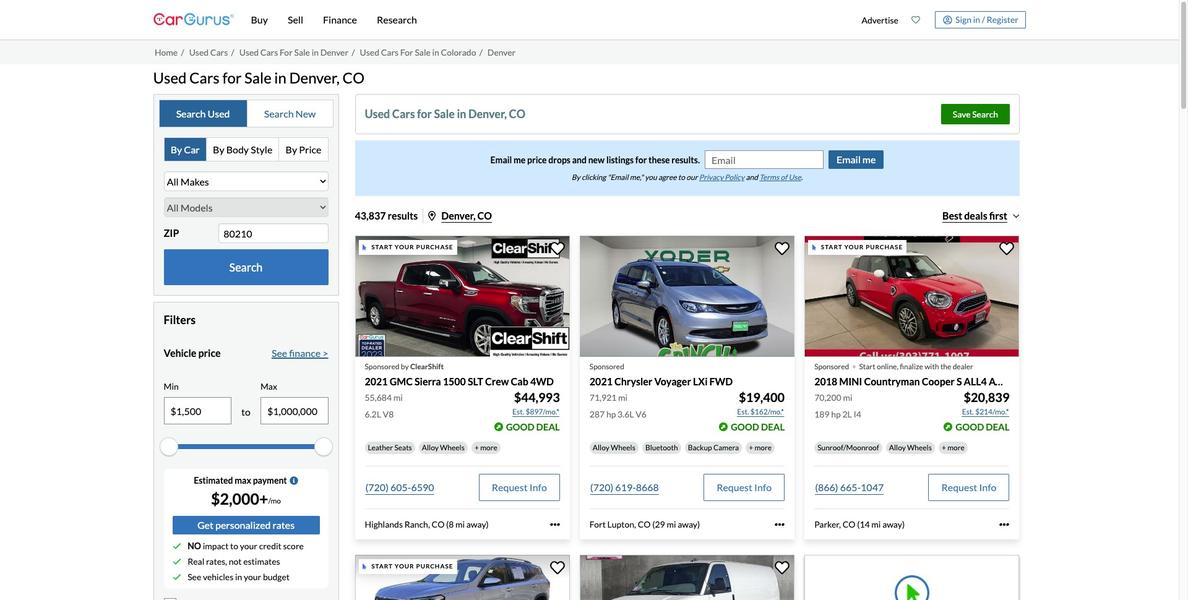 Task type: locate. For each thing, give the bounding box(es) containing it.
by
[[171, 144, 182, 155], [213, 144, 224, 155], [286, 144, 297, 155], [572, 173, 580, 182]]

gmc
[[390, 376, 413, 387]]

1 horizontal spatial mouse pointer image
[[812, 244, 816, 251]]

by left car
[[171, 144, 182, 155]]

hp for ·
[[831, 409, 841, 420]]

all4
[[964, 376, 987, 387]]

0 vertical spatial price
[[527, 155, 547, 165]]

and left new
[[572, 155, 587, 165]]

check image left "real"
[[172, 558, 181, 566]]

1 request info from the left
[[492, 481, 547, 493]]

away) right (29
[[678, 519, 700, 530]]

2 horizontal spatial sponsored
[[815, 362, 849, 371]]

more for clearshift
[[480, 443, 498, 452]]

by left 'clicking'
[[572, 173, 580, 182]]

1 vertical spatial used cars for sale in denver, co
[[365, 107, 526, 121]]

1 horizontal spatial me
[[863, 154, 876, 165]]

search up car
[[176, 108, 206, 119]]

1 horizontal spatial 2021
[[590, 376, 613, 387]]

1 horizontal spatial request info
[[717, 481, 772, 493]]

.
[[801, 173, 803, 182]]

hp inside 71,921 mi 287 hp 3.6l v6
[[607, 409, 616, 420]]

2 away) from the left
[[678, 519, 700, 530]]

1 vertical spatial check image
[[172, 558, 181, 566]]

good deal down the est. $897/mo.* button
[[506, 421, 560, 433]]

>
[[323, 347, 328, 359]]

2 mouse pointer image from the left
[[812, 244, 816, 251]]

1 good deal from the left
[[506, 421, 560, 433]]

good down the est. $162/mo.* button
[[731, 421, 760, 433]]

1 more from the left
[[480, 443, 498, 452]]

away) right (14
[[883, 519, 905, 530]]

1 vertical spatial price
[[198, 347, 221, 359]]

mi inside 71,921 mi 287 hp 3.6l v6
[[618, 392, 628, 403]]

1 alloy from the left
[[422, 443, 439, 452]]

(720) inside (720) 605-6590 button
[[366, 481, 389, 493]]

good deal
[[506, 421, 560, 433], [731, 421, 785, 433], [956, 421, 1010, 433]]

denver down finance popup button
[[320, 47, 349, 57]]

deal down $897/mo.*
[[536, 421, 560, 433]]

lxi
[[693, 376, 708, 387]]

2 + more from the left
[[749, 443, 772, 452]]

(720) 605-6590
[[366, 481, 434, 493]]

mouse pointer image
[[363, 244, 367, 251], [812, 244, 816, 251]]

1 check image from the top
[[172, 542, 181, 551]]

ellipsis h image for ·
[[1000, 520, 1010, 530]]

6590
[[411, 481, 434, 493]]

tab list containing by car
[[164, 138, 328, 162]]

not
[[229, 557, 242, 567]]

hp left the 2l
[[831, 409, 841, 420]]

2021 up 71,921
[[590, 376, 613, 387]]

1 vertical spatial to
[[241, 406, 251, 418]]

deal for clearshift
[[536, 421, 560, 433]]

0 horizontal spatial request info
[[492, 481, 547, 493]]

2 horizontal spatial est.
[[962, 407, 974, 416]]

and
[[572, 155, 587, 165], [746, 173, 758, 182]]

by for by body style
[[213, 144, 224, 155]]

filters
[[164, 313, 196, 327]]

alloy
[[422, 443, 439, 452], [593, 443, 610, 452], [889, 443, 906, 452]]

1 horizontal spatial ellipsis h image
[[1000, 520, 1010, 530]]

2 vertical spatial check image
[[172, 573, 181, 582]]

2 horizontal spatial good deal
[[956, 421, 1010, 433]]

mi right (14
[[872, 519, 881, 530]]

0 horizontal spatial denver
[[320, 47, 349, 57]]

chili red 2018 mini countryman cooper s all4 awd suv / crossover all-wheel drive manual image
[[805, 236, 1020, 357]]

register
[[987, 14, 1019, 25]]

2 est. from the left
[[737, 407, 749, 416]]

(720) inside the (720) 619-8668 button
[[590, 481, 614, 493]]

research
[[377, 14, 417, 25]]

1 horizontal spatial alloy
[[593, 443, 610, 452]]

see down "real"
[[188, 572, 201, 583]]

good deal down est. $214/mo.* button
[[956, 421, 1010, 433]]

good deal down the est. $162/mo.* button
[[731, 421, 785, 433]]

by left price
[[286, 144, 297, 155]]

mi down mini
[[843, 392, 853, 403]]

3.6l
[[618, 409, 634, 420]]

1 horizontal spatial request info button
[[704, 474, 785, 501]]

est. down $20,839
[[962, 407, 974, 416]]

sponsored up 'chrysler'
[[590, 362, 624, 371]]

+ more for ·
[[942, 443, 965, 452]]

search for search new
[[264, 108, 294, 119]]

+
[[475, 443, 479, 452], [749, 443, 753, 452], [942, 443, 946, 452]]

0 horizontal spatial to
[[230, 541, 238, 552]]

0 horizontal spatial price
[[198, 347, 221, 359]]

to left our
[[678, 173, 685, 182]]

1 good from the left
[[506, 421, 535, 433]]

for down research dropdown button at left
[[400, 47, 413, 57]]

0 horizontal spatial alloy wheels
[[422, 443, 465, 452]]

1 + from the left
[[475, 443, 479, 452]]

mi down gmc
[[394, 392, 403, 403]]

1 vertical spatial and
[[746, 173, 758, 182]]

2 horizontal spatial alloy
[[889, 443, 906, 452]]

email
[[837, 154, 861, 165], [491, 155, 512, 165]]

1 mouse pointer image from the left
[[363, 244, 367, 251]]

3 sponsored from the left
[[815, 362, 849, 371]]

by car tab
[[164, 138, 207, 161]]

3 request info button from the left
[[929, 474, 1010, 501]]

1 horizontal spatial hp
[[831, 409, 841, 420]]

1 horizontal spatial denver
[[488, 47, 516, 57]]

1 horizontal spatial +
[[749, 443, 753, 452]]

2 request from the left
[[717, 481, 753, 493]]

crew
[[485, 376, 509, 387]]

3 deal from the left
[[986, 421, 1010, 433]]

sponsored up 2018
[[815, 362, 849, 371]]

2 horizontal spatial more
[[948, 443, 965, 452]]

est. inside $20,839 est. $214/mo.*
[[962, 407, 974, 416]]

email me
[[837, 154, 876, 165]]

request
[[492, 481, 528, 493], [717, 481, 753, 493], [942, 481, 978, 493]]

max
[[261, 382, 277, 392]]

/ left register
[[982, 14, 985, 25]]

0 horizontal spatial more
[[480, 443, 498, 452]]

for down sell 'dropdown button'
[[280, 47, 293, 57]]

0 horizontal spatial see
[[188, 572, 201, 583]]

0 vertical spatial to
[[678, 173, 685, 182]]

start your purchase for ·
[[821, 243, 903, 251]]

2 ellipsis h image from the left
[[1000, 520, 1010, 530]]

check image left no
[[172, 542, 181, 551]]

2 horizontal spatial alloy wheels
[[889, 443, 932, 452]]

3 good deal from the left
[[956, 421, 1010, 433]]

2 alloy from the left
[[593, 443, 610, 452]]

43,837 results
[[355, 210, 418, 222]]

away) for $19,400
[[678, 519, 700, 530]]

est. down $19,400
[[737, 407, 749, 416]]

3 est. from the left
[[962, 407, 974, 416]]

tab list
[[159, 100, 333, 128], [164, 138, 328, 162]]

1 alloy wheels from the left
[[422, 443, 465, 452]]

wheels for clearshift
[[440, 443, 465, 452]]

sponsored for ·
[[815, 362, 849, 371]]

2 horizontal spatial good
[[956, 421, 984, 433]]

0 horizontal spatial sponsored
[[365, 362, 400, 371]]

70,200 mi 189 hp 2l i4
[[815, 392, 862, 420]]

0 vertical spatial see
[[272, 347, 287, 359]]

search new tab
[[247, 100, 333, 127]]

finance button
[[313, 0, 367, 40]]

1 horizontal spatial info
[[755, 481, 772, 493]]

0 horizontal spatial est.
[[513, 407, 524, 416]]

sponsored inside 'sponsored · start online, finalize with the dealer 2018 mini countryman cooper s all4 awd'
[[815, 362, 849, 371]]

1 horizontal spatial (720)
[[590, 481, 614, 493]]

0 horizontal spatial + more
[[475, 443, 498, 452]]

2 (720) from the left
[[590, 481, 614, 493]]

2 horizontal spatial +
[[942, 443, 946, 452]]

by for by car
[[171, 144, 182, 155]]

0 horizontal spatial ellipsis h image
[[775, 520, 785, 530]]

0 horizontal spatial wheels
[[440, 443, 465, 452]]

email for email me
[[837, 154, 861, 165]]

1 2021 from the left
[[365, 376, 388, 387]]

price left drops
[[527, 155, 547, 165]]

sponsored inside "sponsored by clearshift 2021 gmc sierra 1500 slt crew cab 4wd"
[[365, 362, 400, 371]]

1 (720) from the left
[[366, 481, 389, 493]]

estimates
[[243, 557, 280, 567]]

finalize
[[900, 362, 923, 371]]

start
[[372, 243, 393, 251], [821, 243, 843, 251], [859, 362, 876, 371], [372, 563, 393, 570]]

1 horizontal spatial sponsored
[[590, 362, 624, 371]]

2 horizontal spatial to
[[678, 173, 685, 182]]

alloy for ·
[[889, 443, 906, 452]]

price
[[527, 155, 547, 165], [198, 347, 221, 359]]

score
[[283, 541, 304, 552]]

alloy right "seats"
[[422, 443, 439, 452]]

(720) left 619-
[[590, 481, 614, 493]]

(14
[[857, 519, 870, 530]]

info for ·
[[979, 481, 997, 493]]

denver right colorado at the top left of the page
[[488, 47, 516, 57]]

2 request info button from the left
[[704, 474, 785, 501]]

0 horizontal spatial 2021
[[365, 376, 388, 387]]

by left body
[[213, 144, 224, 155]]

good for clearshift
[[506, 421, 535, 433]]

request info button for ·
[[929, 474, 1010, 501]]

mi inside 55,684 mi 6.2l v8
[[394, 392, 403, 403]]

3 check image from the top
[[172, 573, 181, 582]]

2 horizontal spatial request info
[[942, 481, 997, 493]]

home
[[155, 47, 178, 57]]

summit white 2020 gmc savana cargo 3500 extended rwd van rear-wheel drive automatic image
[[580, 556, 795, 600]]

red 2021 gmc sierra 1500 slt crew cab 4wd pickup truck four-wheel drive 10-speed automatic image
[[355, 236, 570, 357]]

hp inside 70,200 mi 189 hp 2l i4
[[831, 409, 841, 420]]

check image left vehicles
[[172, 573, 181, 582]]

(720) 605-6590 button
[[365, 474, 435, 501]]

3 good from the left
[[956, 421, 984, 433]]

0 horizontal spatial (720)
[[366, 481, 389, 493]]

+ for ·
[[942, 443, 946, 452]]

alloy down "287"
[[593, 443, 610, 452]]

awd
[[989, 376, 1013, 387]]

1 vertical spatial for
[[417, 107, 432, 121]]

0 horizontal spatial alloy
[[422, 443, 439, 452]]

0 horizontal spatial me
[[514, 155, 526, 165]]

1 vertical spatial see
[[188, 572, 201, 583]]

2 horizontal spatial info
[[979, 481, 997, 493]]

1 est. from the left
[[513, 407, 524, 416]]

by price tab
[[279, 138, 328, 161]]

vehicles
[[203, 572, 234, 583]]

hp right "287"
[[607, 409, 616, 420]]

hp for 2021
[[607, 409, 616, 420]]

1 info from the left
[[530, 481, 547, 493]]

search used
[[176, 108, 230, 119]]

0 horizontal spatial away)
[[467, 519, 489, 530]]

real
[[188, 557, 204, 567]]

2 check image from the top
[[172, 558, 181, 566]]

denver,
[[289, 68, 340, 86], [469, 107, 507, 121], [442, 210, 476, 222]]

good deal for ·
[[956, 421, 1010, 433]]

and right policy
[[746, 173, 758, 182]]

3 + from the left
[[942, 443, 946, 452]]

Email email field
[[706, 151, 823, 169]]

3 alloy from the left
[[889, 443, 906, 452]]

1 + more from the left
[[475, 443, 498, 452]]

2 horizontal spatial + more
[[942, 443, 965, 452]]

1 horizontal spatial away)
[[678, 519, 700, 530]]

1 horizontal spatial good deal
[[731, 421, 785, 433]]

2 2021 from the left
[[590, 376, 613, 387]]

away) for $44,993
[[467, 519, 489, 530]]

the
[[941, 362, 952, 371]]

1 for from the left
[[280, 47, 293, 57]]

backup
[[688, 443, 712, 452]]

1 vertical spatial denver,
[[469, 107, 507, 121]]

seats
[[395, 443, 412, 452]]

denver, co
[[442, 210, 492, 222]]

1 ellipsis h image from the left
[[775, 520, 785, 530]]

2 horizontal spatial wheels
[[908, 443, 932, 452]]

sponsored 2021 chrysler voyager lxi fwd
[[590, 362, 733, 387]]

2 + from the left
[[749, 443, 753, 452]]

2 vertical spatial for
[[636, 155, 647, 165]]

0 horizontal spatial hp
[[607, 409, 616, 420]]

71,921 mi 287 hp 3.6l v6
[[590, 392, 647, 420]]

dealer
[[953, 362, 974, 371]]

to left max 'text box'
[[241, 406, 251, 418]]

save
[[953, 109, 971, 120]]

menu
[[855, 2, 1026, 37]]

/ right used cars link
[[231, 47, 234, 57]]

est. inside $19,400 est. $162/mo.*
[[737, 407, 749, 416]]

see left "finance"
[[272, 347, 287, 359]]

2 sponsored from the left
[[590, 362, 624, 371]]

0 vertical spatial check image
[[172, 542, 181, 551]]

1 wheels from the left
[[440, 443, 465, 452]]

0 horizontal spatial +
[[475, 443, 479, 452]]

0 vertical spatial and
[[572, 155, 587, 165]]

request for ·
[[942, 481, 978, 493]]

0 horizontal spatial good
[[506, 421, 535, 433]]

0 vertical spatial denver,
[[289, 68, 340, 86]]

2 horizontal spatial request info button
[[929, 474, 1010, 501]]

good down the est. $897/mo.* button
[[506, 421, 535, 433]]

more for ·
[[948, 443, 965, 452]]

Min text field
[[164, 398, 231, 424]]

of
[[781, 173, 787, 182]]

leather seats
[[368, 443, 412, 452]]

mi up 3.6l
[[618, 392, 628, 403]]

2 hp from the left
[[831, 409, 841, 420]]

colorado
[[441, 47, 476, 57]]

/ down finance popup button
[[352, 47, 355, 57]]

3 request from the left
[[942, 481, 978, 493]]

1 vertical spatial tab list
[[164, 138, 328, 162]]

0 horizontal spatial for
[[222, 68, 242, 86]]

1 horizontal spatial good
[[731, 421, 760, 433]]

3 more from the left
[[948, 443, 965, 452]]

away)
[[467, 519, 489, 530], [678, 519, 700, 530], [883, 519, 905, 530]]

for
[[280, 47, 293, 57], [400, 47, 413, 57]]

email inside button
[[837, 154, 861, 165]]

0 horizontal spatial good deal
[[506, 421, 560, 433]]

good deal for clearshift
[[506, 421, 560, 433]]

1 horizontal spatial see
[[272, 347, 287, 359]]

1 horizontal spatial deal
[[761, 421, 785, 433]]

wheels
[[440, 443, 465, 452], [611, 443, 636, 452], [908, 443, 932, 452]]

1 horizontal spatial more
[[755, 443, 772, 452]]

3 + more from the left
[[942, 443, 965, 452]]

me for email me price drops and new listings for these results.
[[514, 155, 526, 165]]

3 wheels from the left
[[908, 443, 932, 452]]

deal for ·
[[986, 421, 1010, 433]]

personalized
[[215, 519, 271, 531]]

sponsored inside sponsored 2021 chrysler voyager lxi fwd
[[590, 362, 624, 371]]

body
[[226, 144, 249, 155]]

search left new
[[264, 108, 294, 119]]

used inside tab
[[208, 108, 230, 119]]

see vehicles in your budget
[[188, 572, 290, 583]]

1 horizontal spatial for
[[400, 47, 413, 57]]

search used tab
[[159, 100, 247, 127]]

your for mouse pointer icon related to ·
[[845, 243, 864, 251]]

alloy wheels for ·
[[889, 443, 932, 452]]

alloy right sunroof/moonroof
[[889, 443, 906, 452]]

deal down $214/mo.*
[[986, 421, 1010, 433]]

deal down $162/mo.*
[[761, 421, 785, 433]]

search down zip phone field
[[229, 261, 263, 274]]

info
[[530, 481, 547, 493], [755, 481, 772, 493], [979, 481, 997, 493]]

+ more for clearshift
[[475, 443, 498, 452]]

by
[[401, 362, 409, 371]]

0 horizontal spatial email
[[491, 155, 512, 165]]

1 request info button from the left
[[479, 474, 560, 501]]

2 horizontal spatial away)
[[883, 519, 905, 530]]

0 horizontal spatial for
[[280, 47, 293, 57]]

request info for ·
[[942, 481, 997, 493]]

user icon image
[[943, 15, 952, 24]]

3 info from the left
[[979, 481, 997, 493]]

sponsored left by
[[365, 362, 400, 371]]

43,837
[[355, 210, 386, 222]]

1 horizontal spatial est.
[[737, 407, 749, 416]]

665-
[[840, 481, 861, 493]]

3 request info from the left
[[942, 481, 997, 493]]

est.
[[513, 407, 524, 416], [737, 407, 749, 416], [962, 407, 974, 416]]

request for clearshift
[[492, 481, 528, 493]]

ellipsis h image for 2021
[[775, 520, 785, 530]]

(720) for $44,993
[[366, 481, 389, 493]]

3 alloy wheels from the left
[[889, 443, 932, 452]]

ellipsis h image
[[775, 520, 785, 530], [1000, 520, 1010, 530]]

check image
[[172, 542, 181, 551], [172, 558, 181, 566], [172, 573, 181, 582]]

1 hp from the left
[[607, 409, 616, 420]]

sponsored · start online, finalize with the dealer 2018 mini countryman cooper s all4 awd
[[815, 354, 1013, 387]]

0 horizontal spatial deal
[[536, 421, 560, 433]]

1 horizontal spatial alloy wheels
[[593, 443, 636, 452]]

$20,839 est. $214/mo.*
[[962, 390, 1010, 416]]

2 alloy wheels from the left
[[593, 443, 636, 452]]

countryman
[[864, 376, 920, 387]]

0 horizontal spatial and
[[572, 155, 587, 165]]

287
[[590, 409, 605, 420]]

1 horizontal spatial wheels
[[611, 443, 636, 452]]

est. inside $44,993 est. $897/mo.*
[[513, 407, 524, 416]]

ranch,
[[405, 519, 430, 530]]

0 horizontal spatial request
[[492, 481, 528, 493]]

1 away) from the left
[[467, 519, 489, 530]]

purchase for clearshift
[[416, 243, 453, 251]]

2021 up 55,684
[[365, 376, 388, 387]]

1 horizontal spatial + more
[[749, 443, 772, 452]]

alloy wheels
[[422, 443, 465, 452], [593, 443, 636, 452], [889, 443, 932, 452]]

2 horizontal spatial request
[[942, 481, 978, 493]]

1 request from the left
[[492, 481, 528, 493]]

finance
[[289, 347, 321, 359]]

1 sponsored from the left
[[365, 362, 400, 371]]

$2,000+ /mo
[[211, 490, 281, 508]]

0 vertical spatial tab list
[[159, 100, 333, 128]]

good down est. $214/mo.* button
[[956, 421, 984, 433]]

2 horizontal spatial deal
[[986, 421, 1010, 433]]

menu bar
[[234, 0, 855, 40]]

info circle image
[[290, 477, 298, 485]]

cargurus logo homepage link image
[[153, 2, 234, 37]]

0 horizontal spatial request info button
[[479, 474, 560, 501]]

vehicle
[[164, 347, 196, 359]]

est. down $44,993
[[513, 407, 524, 416]]

1 horizontal spatial for
[[417, 107, 432, 121]]

cars
[[210, 47, 228, 57], [260, 47, 278, 57], [381, 47, 399, 57], [189, 68, 220, 86], [392, 107, 415, 121]]

with
[[925, 362, 939, 371]]

(720) for $19,400
[[590, 481, 614, 493]]

to up real rates, not estimates
[[230, 541, 238, 552]]

2 for from the left
[[400, 47, 413, 57]]

me inside button
[[863, 154, 876, 165]]

wheels for ·
[[908, 443, 932, 452]]

1 horizontal spatial email
[[837, 154, 861, 165]]

1 deal from the left
[[536, 421, 560, 433]]

1 horizontal spatial request
[[717, 481, 753, 493]]

price right vehicle
[[198, 347, 221, 359]]

0 horizontal spatial info
[[530, 481, 547, 493]]

our
[[687, 173, 698, 182]]

sponsored by clearshift 2021 gmc sierra 1500 slt crew cab 4wd
[[365, 362, 554, 387]]

away) right (8
[[467, 519, 489, 530]]

(720) left 605- on the bottom left of the page
[[366, 481, 389, 493]]

2 good deal from the left
[[731, 421, 785, 433]]

0 horizontal spatial mouse pointer image
[[363, 244, 367, 251]]



Task type: vqa. For each thing, say whether or not it's contained in the screenshot.
2nd Alloy
yes



Task type: describe. For each thing, give the bounding box(es) containing it.
(8
[[446, 519, 454, 530]]

2 wheels from the left
[[611, 443, 636, 452]]

billet silver metallic clearcoat 2021 chrysler voyager lxi fwd minivan front-wheel drive 9-speed automatic image
[[580, 236, 795, 357]]

2 request info from the left
[[717, 481, 772, 493]]

start for mouse pointer icon related to ·
[[821, 243, 843, 251]]

1 denver from the left
[[320, 47, 349, 57]]

1500
[[443, 376, 466, 387]]

by body style tab
[[207, 138, 279, 161]]

request info for clearshift
[[492, 481, 547, 493]]

mi inside 70,200 mi 189 hp 2l i4
[[843, 392, 853, 403]]

2l
[[843, 409, 852, 420]]

email me button
[[829, 151, 884, 169]]

payment
[[253, 475, 287, 486]]

ellipsis h image
[[550, 520, 560, 530]]

quicksilver metallic 2021 gmc terrain slt awd suv / crossover four-wheel drive 9-speed automatic image
[[355, 556, 570, 600]]

i4
[[854, 409, 862, 420]]

mi right (8
[[456, 519, 465, 530]]

mouse pointer image
[[363, 564, 367, 570]]

terms of use link
[[760, 173, 801, 182]]

8668
[[636, 481, 659, 493]]

used cars link
[[189, 47, 228, 57]]

email for email me price drops and new listings for these results.
[[491, 155, 512, 165]]

no impact to your credit score
[[188, 541, 304, 552]]

sponsored for 2021
[[590, 362, 624, 371]]

/ inside menu item
[[982, 14, 985, 25]]

$214/mo.*
[[976, 407, 1009, 416]]

+ for clearshift
[[475, 443, 479, 452]]

backup camera
[[688, 443, 739, 452]]

ZIP telephone field
[[219, 224, 328, 243]]

2018
[[815, 376, 838, 387]]

used cars for sale in denver link
[[239, 47, 349, 57]]

camera
[[714, 443, 739, 452]]

$44,993 est. $897/mo.*
[[513, 390, 560, 416]]

results.
[[672, 155, 700, 165]]

voyager
[[655, 376, 691, 387]]

Max text field
[[261, 398, 328, 424]]

see for see finance >
[[272, 347, 287, 359]]

sign
[[956, 14, 972, 25]]

your for mouse pointer image
[[395, 563, 414, 570]]

get personalized rates button
[[172, 516, 320, 535]]

2021 inside sponsored 2021 chrysler voyager lxi fwd
[[590, 376, 613, 387]]

$19,400 est. $162/mo.*
[[737, 390, 785, 416]]

0 vertical spatial used cars for sale in denver, co
[[153, 68, 365, 86]]

get
[[197, 519, 214, 531]]

impact
[[203, 541, 229, 552]]

(720) 619-8668
[[590, 481, 659, 493]]

est. for ·
[[962, 407, 974, 416]]

$2,000+
[[211, 490, 268, 508]]

2 good from the left
[[731, 421, 760, 433]]

purchase for ·
[[866, 243, 903, 251]]

$44,993
[[514, 390, 560, 405]]

1 horizontal spatial price
[[527, 155, 547, 165]]

save search button
[[942, 104, 1010, 125]]

finance
[[323, 14, 357, 25]]

start your purchase for clearshift
[[372, 243, 453, 251]]

clearshift image
[[490, 327, 570, 357]]

max
[[235, 475, 251, 486]]

info for clearshift
[[530, 481, 547, 493]]

3 away) from the left
[[883, 519, 905, 530]]

listings
[[607, 155, 634, 165]]

credit
[[259, 541, 282, 552]]

search right save
[[973, 109, 998, 120]]

denver, co button
[[429, 210, 492, 222]]

in inside menu item
[[973, 14, 980, 25]]

sign in / register
[[956, 14, 1019, 25]]

start for mouse pointer image
[[372, 563, 393, 570]]

alloy wheels for clearshift
[[422, 443, 465, 452]]

see for see vehicles in your budget
[[188, 572, 201, 583]]

sign in / register menu item
[[927, 11, 1026, 28]]

55,684
[[365, 392, 392, 403]]

saved cars image
[[912, 15, 920, 24]]

2 horizontal spatial for
[[636, 155, 647, 165]]

s
[[957, 376, 962, 387]]

v6
[[636, 409, 647, 420]]

v8
[[383, 409, 394, 420]]

/ right colorado at the top left of the page
[[480, 47, 483, 57]]

2 deal from the left
[[761, 421, 785, 433]]

see finance > link
[[272, 346, 328, 361]]

terms
[[760, 173, 779, 182]]

search button
[[164, 250, 328, 285]]

results
[[388, 210, 418, 222]]

by for by price
[[286, 144, 297, 155]]

cab
[[511, 376, 528, 387]]

tab list containing search used
[[159, 100, 333, 128]]

bluetooth
[[646, 443, 678, 452]]

(866) 665-1047
[[815, 481, 884, 493]]

0 vertical spatial for
[[222, 68, 242, 86]]

rates,
[[206, 557, 227, 567]]

buy
[[251, 14, 268, 25]]

est. $214/mo.* button
[[962, 406, 1010, 418]]

search new
[[264, 108, 316, 119]]

$20,839
[[964, 390, 1010, 405]]

mouse pointer image for by
[[363, 244, 367, 251]]

"email
[[608, 173, 629, 182]]

search for search
[[229, 261, 263, 274]]

car
[[184, 144, 200, 155]]

6.2l
[[365, 409, 381, 420]]

sell
[[288, 14, 303, 25]]

alloy for clearshift
[[422, 443, 439, 452]]

me for email me
[[863, 154, 876, 165]]

/ right home link
[[181, 47, 184, 57]]

estimated max payment
[[194, 475, 287, 486]]

est. for clearshift
[[513, 407, 524, 416]]

map marker alt image
[[429, 211, 436, 221]]

highlands
[[365, 519, 403, 530]]

sell button
[[278, 0, 313, 40]]

2 denver from the left
[[488, 47, 516, 57]]

fort lupton, co (29 mi away)
[[590, 519, 700, 530]]

online,
[[877, 362, 899, 371]]

clearshift
[[410, 362, 444, 371]]

1047
[[861, 481, 884, 493]]

parker, co (14 mi away)
[[815, 519, 905, 530]]

1 horizontal spatial to
[[241, 406, 251, 418]]

your for mouse pointer icon corresponding to by
[[395, 243, 414, 251]]

advertise link
[[855, 2, 905, 37]]

(866) 665-1047 button
[[815, 474, 885, 501]]

$162/mo.*
[[751, 407, 784, 416]]

2 more from the left
[[755, 443, 772, 452]]

parker,
[[815, 519, 841, 530]]

2 vertical spatial to
[[230, 541, 238, 552]]

these
[[649, 155, 670, 165]]

research button
[[367, 0, 427, 40]]

chrysler
[[615, 376, 653, 387]]

see finance >
[[272, 347, 328, 359]]

sierra
[[415, 376, 441, 387]]

slt
[[468, 376, 483, 387]]

70,200
[[815, 392, 842, 403]]

sponsored for by
[[365, 362, 400, 371]]

agree
[[659, 173, 677, 182]]

start inside 'sponsored · start online, finalize with the dealer 2018 mini countryman cooper s all4 awd'
[[859, 362, 876, 371]]

check image for see vehicles in your budget
[[172, 573, 181, 582]]

highlands ranch, co (8 mi away)
[[365, 519, 489, 530]]

4wd
[[530, 376, 554, 387]]

policy
[[725, 173, 745, 182]]

search for search used
[[176, 108, 206, 119]]

start for mouse pointer icon corresponding to by
[[372, 243, 393, 251]]

privacy
[[699, 173, 724, 182]]

2021 inside "sponsored by clearshift 2021 gmc sierra 1500 slt crew cab 4wd"
[[365, 376, 388, 387]]

1 horizontal spatial and
[[746, 173, 758, 182]]

mi right (29
[[667, 519, 676, 530]]

est. $162/mo.* button
[[737, 406, 785, 418]]

menu bar containing buy
[[234, 0, 855, 40]]

mouse pointer image for ·
[[812, 244, 816, 251]]

good for ·
[[956, 421, 984, 433]]

get personalized rates
[[197, 519, 295, 531]]

menu containing sign in / register
[[855, 2, 1026, 37]]

2 vertical spatial denver,
[[442, 210, 476, 222]]

2 info from the left
[[755, 481, 772, 493]]

style
[[251, 144, 273, 155]]

request info button for clearshift
[[479, 474, 560, 501]]

used cars for sale in colorado link
[[360, 47, 476, 57]]

check image for real rates, not estimates
[[172, 558, 181, 566]]



